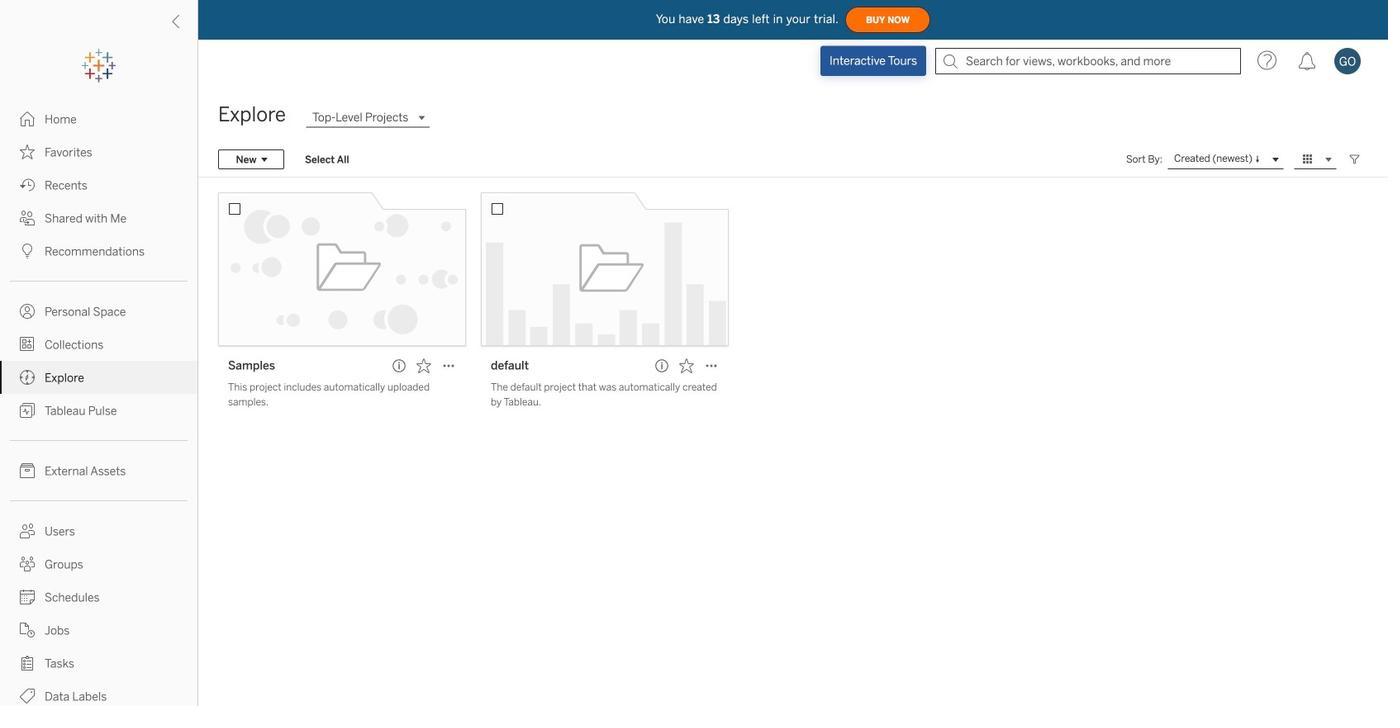 Task type: vqa. For each thing, say whether or not it's contained in the screenshot.
THE AMAZON EMR HADOOP HIVE BUTTON
no



Task type: describe. For each thing, give the bounding box(es) containing it.
samples image
[[218, 193, 466, 346]]

navigation panel element
[[0, 50, 197, 706]]

main navigation. press the up and down arrow keys to access links. element
[[0, 102, 197, 706]]



Task type: locate. For each thing, give the bounding box(es) containing it.
grid view image
[[1301, 152, 1315, 167]]

default image
[[481, 193, 729, 346]]

Search for views, workbooks, and more text field
[[935, 48, 1241, 74]]



